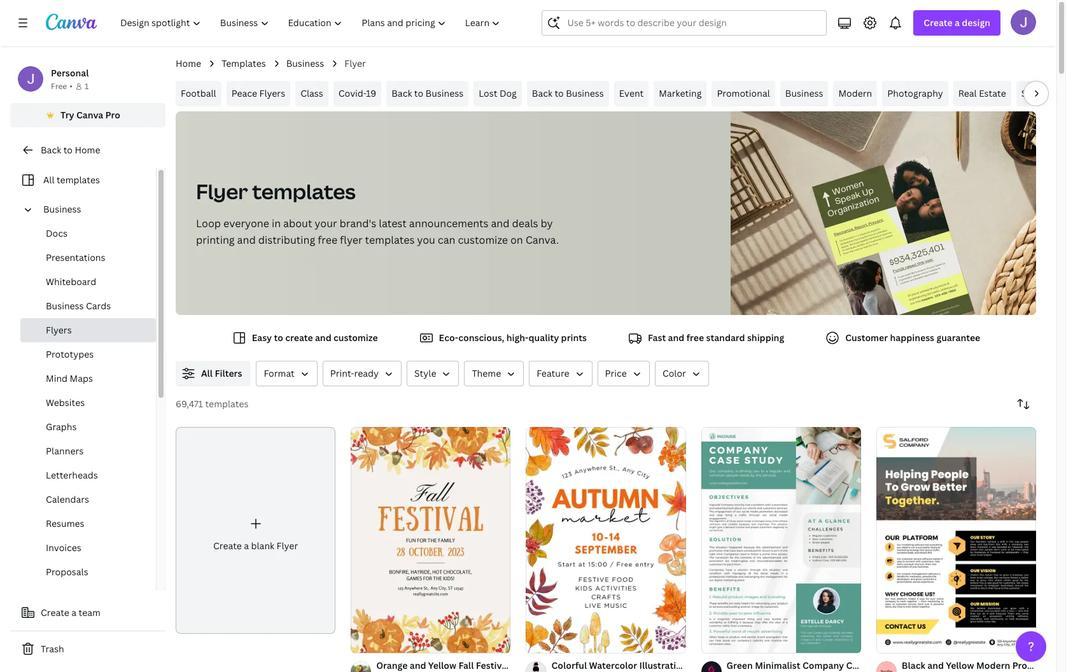 Task type: vqa. For each thing, say whether or not it's contained in the screenshot.
friday column header
no



Task type: locate. For each thing, give the bounding box(es) containing it.
1 horizontal spatial yellow
[[947, 660, 975, 672]]

1 horizontal spatial business link
[[286, 57, 324, 71]]

0 vertical spatial modern
[[839, 87, 873, 99]]

create left the design
[[924, 17, 953, 29]]

invoices
[[46, 542, 81, 554]]

modern left the photography
[[839, 87, 873, 99]]

1 back to business link from the left
[[387, 81, 469, 106]]

back for 1st back to business "link" from the right
[[532, 87, 553, 99]]

templates down the back to home
[[57, 174, 100, 186]]

business
[[286, 57, 324, 69], [426, 87, 464, 99], [566, 87, 604, 99], [786, 87, 824, 99], [43, 203, 81, 215], [46, 300, 84, 312]]

real
[[959, 87, 977, 99]]

2 back to business from the left
[[532, 87, 604, 99]]

photography link
[[883, 81, 949, 106]]

yellow left fall
[[428, 660, 457, 672]]

Sort by button
[[1011, 392, 1037, 417]]

quality
[[529, 332, 559, 344]]

0 vertical spatial all
[[43, 174, 54, 186]]

free down your
[[318, 233, 338, 247]]

green minimalist company case study flyer portrait
[[727, 660, 955, 672]]

flyers right peace
[[260, 87, 285, 99]]

0 horizontal spatial flyers
[[46, 324, 72, 336]]

0 vertical spatial home
[[176, 57, 201, 69]]

0 horizontal spatial modern
[[839, 87, 873, 99]]

a inside create a design dropdown button
[[955, 17, 960, 29]]

flyers up prototypes
[[46, 324, 72, 336]]

event inside "link"
[[620, 87, 644, 99]]

customize
[[458, 233, 508, 247], [334, 332, 378, 344]]

back
[[392, 87, 412, 99], [532, 87, 553, 99], [41, 144, 61, 156]]

1 horizontal spatial modern
[[977, 660, 1011, 672]]

professional
[[1013, 660, 1067, 672]]

planners
[[46, 445, 84, 457]]

feature button
[[529, 361, 593, 387]]

1 horizontal spatial event
[[620, 87, 644, 99]]

1 horizontal spatial back to business
[[532, 87, 604, 99]]

study
[[870, 660, 895, 672]]

create left blank at the bottom of the page
[[213, 540, 242, 552]]

templates
[[57, 174, 100, 186], [252, 178, 356, 205], [365, 233, 415, 247], [205, 398, 249, 410]]

0 horizontal spatial home
[[75, 144, 100, 156]]

create a team
[[41, 607, 101, 619]]

prototypes link
[[20, 343, 156, 367]]

to inside back to home link
[[63, 144, 73, 156]]

back to business link right 19
[[387, 81, 469, 106]]

2 vertical spatial a
[[72, 607, 76, 619]]

templates inside all templates link
[[57, 174, 100, 186]]

2 horizontal spatial a
[[955, 17, 960, 29]]

and
[[491, 217, 510, 231], [237, 233, 256, 247], [315, 332, 332, 344], [668, 332, 685, 344], [410, 660, 426, 672], [928, 660, 944, 672]]

0 vertical spatial free
[[318, 233, 338, 247]]

0 horizontal spatial customize
[[334, 332, 378, 344]]

portrait
[[921, 660, 955, 672]]

a inside create a team button
[[72, 607, 76, 619]]

free
[[318, 233, 338, 247], [687, 332, 704, 344]]

all down the back to home
[[43, 174, 54, 186]]

football
[[181, 87, 216, 99]]

templates for all templates
[[57, 174, 100, 186]]

blank
[[251, 540, 275, 552]]

to up all templates
[[63, 144, 73, 156]]

and right "fast"
[[668, 332, 685, 344]]

sale link
[[1017, 81, 1045, 106]]

create inside 'link'
[[213, 540, 242, 552]]

customize up print-ready
[[334, 332, 378, 344]]

printing
[[196, 233, 235, 247]]

a inside create a blank flyer element
[[244, 540, 249, 552]]

peace flyers
[[232, 87, 285, 99]]

websites
[[46, 397, 85, 409]]

photography
[[888, 87, 944, 99]]

modern
[[839, 87, 873, 99], [977, 660, 1011, 672]]

1 back to business from the left
[[392, 87, 464, 99]]

1 vertical spatial all
[[201, 367, 213, 380]]

1 vertical spatial customize
[[334, 332, 378, 344]]

home up football
[[176, 57, 201, 69]]

create inside button
[[41, 607, 69, 619]]

business link left modern "link"
[[781, 81, 829, 106]]

19
[[366, 87, 377, 99]]

create a design button
[[914, 10, 1001, 36]]

event right festival
[[512, 660, 537, 672]]

0 horizontal spatial free
[[318, 233, 338, 247]]

a for team
[[72, 607, 76, 619]]

2 horizontal spatial create
[[924, 17, 953, 29]]

event
[[620, 87, 644, 99], [512, 660, 537, 672]]

business cards
[[46, 300, 111, 312]]

create for create a team
[[41, 607, 69, 619]]

trash link
[[10, 637, 166, 662]]

letterheads link
[[20, 464, 156, 488]]

to
[[415, 87, 424, 99], [555, 87, 564, 99], [63, 144, 73, 156], [274, 332, 283, 344]]

event left marketing
[[620, 87, 644, 99]]

distributing
[[258, 233, 315, 247]]

templates inside loop everyone in about your brand's latest announcements and deals by printing and distributing free flyer templates you can customize on canva.
[[365, 233, 415, 247]]

create
[[924, 17, 953, 29], [213, 540, 242, 552], [41, 607, 69, 619]]

free
[[51, 81, 67, 92]]

a for blank
[[244, 540, 249, 552]]

back to business right 19
[[392, 87, 464, 99]]

1 vertical spatial free
[[687, 332, 704, 344]]

1 horizontal spatial create
[[213, 540, 242, 552]]

letterheads
[[46, 469, 98, 481]]

all for all filters
[[201, 367, 213, 380]]

happiness
[[891, 332, 935, 344]]

modern link
[[834, 81, 878, 106]]

0 vertical spatial business link
[[286, 57, 324, 71]]

2 yellow from the left
[[947, 660, 975, 672]]

2 vertical spatial create
[[41, 607, 69, 619]]

all left filters
[[201, 367, 213, 380]]

0 horizontal spatial all
[[43, 174, 54, 186]]

0 vertical spatial a
[[955, 17, 960, 29]]

yellow right black
[[947, 660, 975, 672]]

docs
[[46, 227, 68, 239]]

0 vertical spatial event
[[620, 87, 644, 99]]

a left the design
[[955, 17, 960, 29]]

all
[[43, 174, 54, 186], [201, 367, 213, 380]]

1 yellow from the left
[[428, 660, 457, 672]]

1
[[85, 81, 89, 92]]

to right dog
[[555, 87, 564, 99]]

create inside dropdown button
[[924, 17, 953, 29]]

templates
[[222, 57, 266, 69]]

create left team
[[41, 607, 69, 619]]

back to business link
[[387, 81, 469, 106], [527, 81, 609, 106]]

back to business right dog
[[532, 87, 604, 99]]

proposals link
[[20, 560, 156, 585]]

2 horizontal spatial back
[[532, 87, 553, 99]]

minimalist
[[755, 660, 801, 672]]

resumes
[[46, 518, 84, 530]]

templates down filters
[[205, 398, 249, 410]]

None search field
[[542, 10, 828, 36]]

free left standard
[[687, 332, 704, 344]]

and right create
[[315, 332, 332, 344]]

real estate
[[959, 87, 1007, 99]]

0 horizontal spatial business link
[[38, 197, 148, 222]]

mind maps link
[[20, 367, 156, 391]]

0 vertical spatial customize
[[458, 233, 508, 247]]

modern left professional on the bottom right
[[977, 660, 1011, 672]]

0 horizontal spatial back to business link
[[387, 81, 469, 106]]

try canva pro button
[[10, 103, 166, 127]]

business cards link
[[20, 294, 156, 318]]

back to home
[[41, 144, 100, 156]]

shipping
[[748, 332, 785, 344]]

back right dog
[[532, 87, 553, 99]]

1 horizontal spatial all
[[201, 367, 213, 380]]

green minimalist company case study flyer portrait link
[[727, 659, 955, 673]]

colorful watercolor illustrative fall forest leaves autumn market flyer image
[[526, 427, 686, 654]]

1 horizontal spatial back to business link
[[527, 81, 609, 106]]

1 horizontal spatial back
[[392, 87, 412, 99]]

whiteboard
[[46, 276, 96, 288]]

presentations
[[46, 252, 105, 264]]

home up all templates link
[[75, 144, 100, 156]]

orange and yellow fall festival event flyer
[[377, 660, 561, 672]]

1 vertical spatial a
[[244, 540, 249, 552]]

create a design
[[924, 17, 991, 29]]

loop
[[196, 217, 221, 231]]

a left blank at the bottom of the page
[[244, 540, 249, 552]]

1 horizontal spatial home
[[176, 57, 201, 69]]

try
[[61, 109, 74, 121]]

a left team
[[72, 607, 76, 619]]

1 vertical spatial modern
[[977, 660, 1011, 672]]

print-ready
[[330, 367, 379, 380]]

all inside button
[[201, 367, 213, 380]]

back right 19
[[392, 87, 412, 99]]

create a blank flyer element
[[176, 427, 336, 634]]

1 vertical spatial event
[[512, 660, 537, 672]]

orange
[[377, 660, 408, 672]]

and down everyone
[[237, 233, 256, 247]]

calendars
[[46, 494, 89, 506]]

football link
[[176, 81, 221, 106]]

back up all templates
[[41, 144, 61, 156]]

1 horizontal spatial customize
[[458, 233, 508, 247]]

yellow for modern
[[947, 660, 975, 672]]

prints
[[561, 332, 587, 344]]

peace
[[232, 87, 257, 99]]

business link
[[286, 57, 324, 71], [781, 81, 829, 106], [38, 197, 148, 222]]

2 horizontal spatial business link
[[781, 81, 829, 106]]

0 horizontal spatial yellow
[[428, 660, 457, 672]]

business link down all templates link
[[38, 197, 148, 222]]

customer happiness guarantee
[[846, 332, 981, 344]]

1 horizontal spatial flyers
[[260, 87, 285, 99]]

1 horizontal spatial free
[[687, 332, 704, 344]]

back to business link right dog
[[527, 81, 609, 106]]

business up the docs
[[43, 203, 81, 215]]

1 vertical spatial create
[[213, 540, 242, 552]]

0 horizontal spatial back to business
[[392, 87, 464, 99]]

0 horizontal spatial create
[[41, 607, 69, 619]]

mind
[[46, 373, 68, 385]]

promotional link
[[712, 81, 776, 106]]

templates down latest
[[365, 233, 415, 247]]

1 vertical spatial flyers
[[46, 324, 72, 336]]

format
[[264, 367, 295, 380]]

print-ready button
[[323, 361, 402, 387]]

0 vertical spatial create
[[924, 17, 953, 29]]

graphs link
[[20, 415, 156, 439]]

1 horizontal spatial a
[[244, 540, 249, 552]]

flyer up loop
[[196, 178, 248, 205]]

business left modern "link"
[[786, 87, 824, 99]]

0 horizontal spatial event
[[512, 660, 537, 672]]

back for 2nd back to business "link" from right
[[392, 87, 412, 99]]

0 horizontal spatial a
[[72, 607, 76, 619]]

business link up class
[[286, 57, 324, 71]]

home
[[176, 57, 201, 69], [75, 144, 100, 156]]

yellow for fall
[[428, 660, 457, 672]]

customize left on
[[458, 233, 508, 247]]

templates up about
[[252, 178, 356, 205]]



Task type: describe. For each thing, give the bounding box(es) containing it.
maps
[[70, 373, 93, 385]]

lost
[[479, 87, 498, 99]]

green
[[727, 660, 753, 672]]

company
[[803, 660, 845, 672]]

eco-conscious, high-quality prints
[[439, 332, 587, 344]]

mind maps
[[46, 373, 93, 385]]

all for all templates
[[43, 174, 54, 186]]

on
[[511, 233, 523, 247]]

create a blank flyer link
[[176, 427, 336, 634]]

latest
[[379, 217, 407, 231]]

resumes link
[[20, 512, 156, 536]]

all templates
[[43, 174, 100, 186]]

1 vertical spatial business link
[[781, 81, 829, 106]]

event link
[[614, 81, 649, 106]]

templates link
[[222, 57, 266, 71]]

price button
[[598, 361, 650, 387]]

ready
[[355, 367, 379, 380]]

calendars link
[[20, 488, 156, 512]]

filters
[[215, 367, 242, 380]]

announcements
[[409, 217, 489, 231]]

free inside loop everyone in about your brand's latest announcements and deals by printing and distributing free flyer templates you can customize on canva.
[[318, 233, 338, 247]]

in
[[272, 217, 281, 231]]

guarantee
[[937, 332, 981, 344]]

flyer right blank at the bottom of the page
[[277, 540, 298, 552]]

Search search field
[[568, 11, 819, 35]]

0 horizontal spatial back
[[41, 144, 61, 156]]

fast
[[648, 332, 666, 344]]

green minimalist company case study flyer portrait image
[[702, 427, 862, 654]]

orange and yellow fall festival event flyer link
[[377, 659, 561, 673]]

customize inside loop everyone in about your brand's latest announcements and deals by printing and distributing free flyer templates you can customize on canva.
[[458, 233, 508, 247]]

home link
[[176, 57, 201, 71]]

about
[[283, 217, 312, 231]]

black and yellow modern professional
[[902, 660, 1067, 672]]

black and yellow modern professional company profile flyer image
[[877, 427, 1037, 654]]

style button
[[407, 361, 459, 387]]

2 back to business link from the left
[[527, 81, 609, 106]]

all templates link
[[18, 168, 148, 192]]

brand's
[[340, 217, 377, 231]]

promotional
[[717, 87, 771, 99]]

color
[[663, 367, 687, 380]]

customer
[[846, 332, 889, 344]]

theme button
[[465, 361, 524, 387]]

modern inside "link"
[[839, 87, 873, 99]]

a for design
[[955, 17, 960, 29]]

business left lost
[[426, 87, 464, 99]]

black
[[902, 660, 926, 672]]

canva
[[76, 109, 103, 121]]

eco-
[[439, 332, 459, 344]]

can
[[438, 233, 456, 247]]

create
[[285, 332, 313, 344]]

proposals
[[46, 566, 88, 578]]

to right 19
[[415, 87, 424, 99]]

case
[[847, 660, 868, 672]]

top level navigation element
[[112, 10, 512, 36]]

templates for flyer templates
[[252, 178, 356, 205]]

back to business for 1st back to business "link" from the right
[[532, 87, 604, 99]]

69,471
[[176, 398, 203, 410]]

websites link
[[20, 391, 156, 415]]

business left event "link"
[[566, 87, 604, 99]]

templates for 69,471 templates
[[205, 398, 249, 410]]

class
[[301, 87, 323, 99]]

feature
[[537, 367, 570, 380]]

back to home link
[[10, 138, 166, 163]]

and left deals
[[491, 217, 510, 231]]

back to business for 2nd back to business "link" from right
[[392, 87, 464, 99]]

create for create a blank flyer
[[213, 540, 242, 552]]

create for create a design
[[924, 17, 953, 29]]

flyer
[[340, 233, 363, 247]]

high-
[[507, 332, 529, 344]]

fast and free standard shipping
[[648, 332, 785, 344]]

flyer right festival
[[539, 660, 561, 672]]

easy to create and customize
[[252, 332, 378, 344]]

2 vertical spatial business link
[[38, 197, 148, 222]]

to right easy
[[274, 332, 283, 344]]

loop everyone in about your brand's latest announcements and deals by printing and distributing free flyer templates you can customize on canva.
[[196, 217, 559, 247]]

prototypes
[[46, 348, 94, 360]]

orange and yellow fall festival event flyer image
[[351, 427, 511, 654]]

covid-
[[339, 87, 366, 99]]

flyer right study
[[897, 660, 919, 672]]

and right black
[[928, 660, 944, 672]]

pro
[[105, 109, 120, 121]]

docs link
[[20, 222, 156, 246]]

style
[[415, 367, 437, 380]]

business up class
[[286, 57, 324, 69]]

class link
[[296, 81, 329, 106]]

business down whiteboard at the top of page
[[46, 300, 84, 312]]

0 vertical spatial flyers
[[260, 87, 285, 99]]

flyer up the covid-19
[[345, 57, 366, 69]]

all filters button
[[176, 361, 251, 387]]

marketing
[[659, 87, 702, 99]]

whiteboard link
[[20, 270, 156, 294]]

presentations link
[[20, 246, 156, 270]]

print-
[[330, 367, 355, 380]]

and right orange
[[410, 660, 426, 672]]

deals
[[512, 217, 539, 231]]

covid-19
[[339, 87, 377, 99]]

lost dog
[[479, 87, 517, 99]]

planners link
[[20, 439, 156, 464]]

canva.
[[526, 233, 559, 247]]

1 vertical spatial home
[[75, 144, 100, 156]]

create a blank flyer
[[213, 540, 298, 552]]

design
[[963, 17, 991, 29]]

•
[[70, 81, 73, 92]]

real estate link
[[954, 81, 1012, 106]]

jacob simon image
[[1011, 10, 1037, 35]]

color button
[[655, 361, 709, 387]]

your
[[315, 217, 337, 231]]



